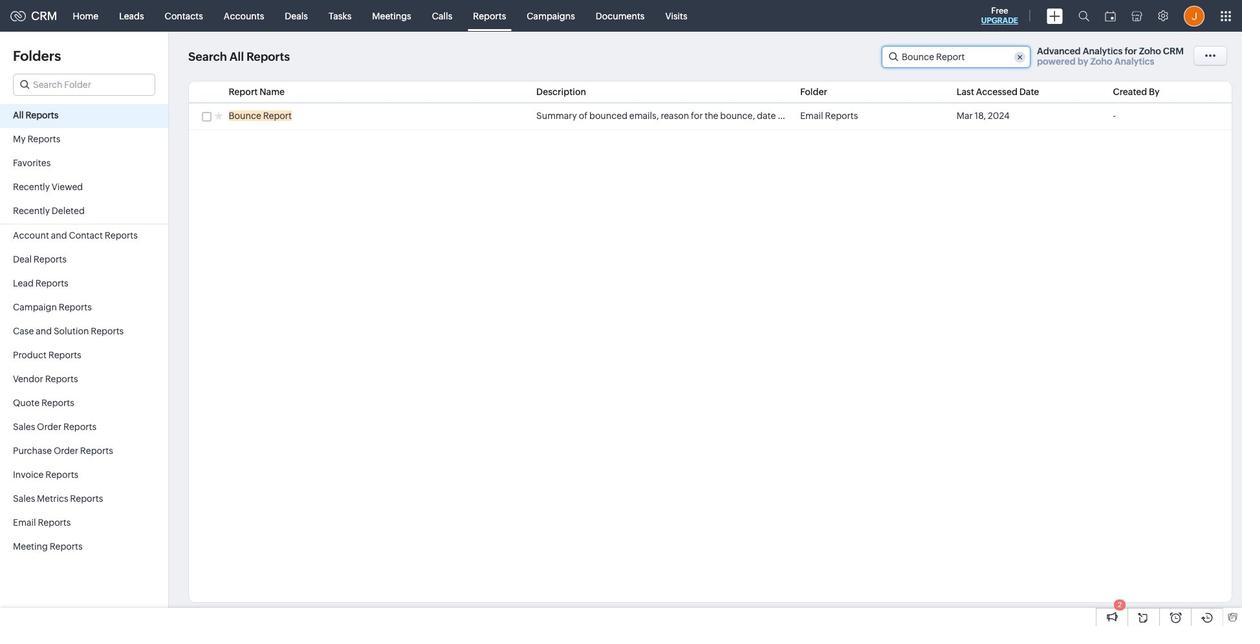 Task type: describe. For each thing, give the bounding box(es) containing it.
profile element
[[1177, 0, 1213, 31]]

Search All Reports text field
[[883, 47, 1030, 67]]



Task type: locate. For each thing, give the bounding box(es) containing it.
Search Folder text field
[[14, 74, 155, 95]]

logo image
[[10, 11, 26, 21]]

search element
[[1071, 0, 1098, 32]]

create menu element
[[1039, 0, 1071, 31]]

calendar image
[[1105, 11, 1116, 21]]

profile image
[[1184, 6, 1205, 26]]

search image
[[1079, 10, 1090, 21]]

create menu image
[[1047, 8, 1063, 24]]



Task type: vqa. For each thing, say whether or not it's contained in the screenshot.
SEARCH Icon
yes



